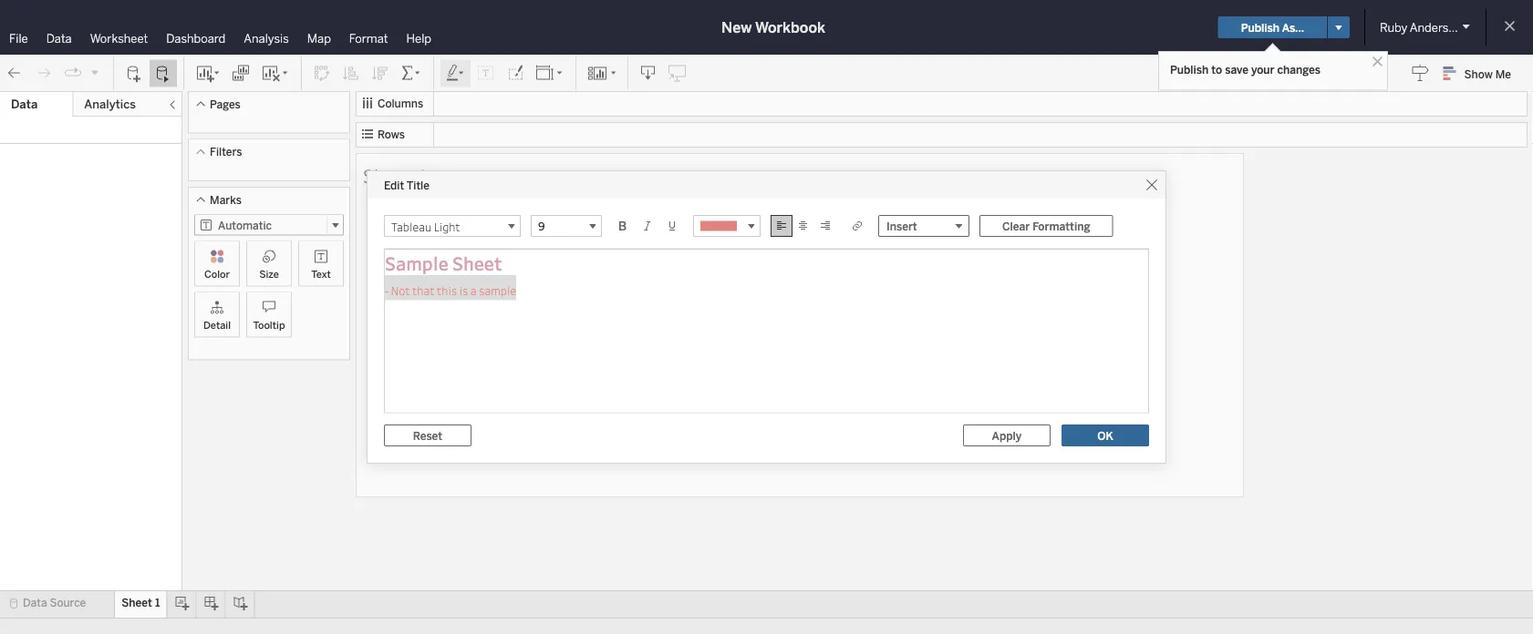 Task type: vqa. For each thing, say whether or not it's contained in the screenshot.
welcome to your tableau site
no



Task type: locate. For each thing, give the bounding box(es) containing it.
publish as...
[[1241, 21, 1304, 34]]

0 horizontal spatial sheet
[[122, 597, 152, 610]]

duplicate image
[[232, 64, 250, 83]]

0 vertical spatial sheet 1
[[363, 163, 428, 188]]

redo image
[[35, 64, 53, 83]]

1 vertical spatial data
[[11, 97, 38, 112]]

1 horizontal spatial sheet
[[363, 163, 413, 188]]

source
[[50, 597, 86, 610]]

apply button
[[963, 425, 1051, 447]]

0 vertical spatial publish
[[1241, 21, 1280, 34]]

sheet
[[363, 163, 413, 188], [122, 597, 152, 610]]

highlight image
[[445, 64, 466, 83]]

show
[[1465, 67, 1493, 80]]

sheet right source
[[122, 597, 152, 610]]

1 vertical spatial sheet 1
[[122, 597, 160, 610]]

1 right source
[[155, 597, 160, 610]]

1 vertical spatial publish
[[1170, 63, 1209, 76]]

2 vertical spatial data
[[23, 597, 47, 610]]

0 horizontal spatial sheet 1
[[122, 597, 160, 610]]

show me button
[[1435, 59, 1528, 88]]

show me
[[1465, 67, 1511, 80]]

format workbook image
[[506, 64, 524, 83]]

new workbook
[[722, 19, 825, 36]]

new
[[722, 19, 752, 36]]

me
[[1496, 67, 1511, 80]]

dashboard
[[166, 31, 226, 46]]

replay animation image up analytics
[[89, 67, 100, 78]]

1 vertical spatial sheet
[[122, 597, 152, 610]]

data up "redo" icon
[[46, 31, 72, 46]]

publish for publish as...
[[1241, 21, 1280, 34]]

totals image
[[400, 64, 422, 83]]

publish left as...
[[1241, 21, 1280, 34]]

data source
[[23, 597, 86, 610]]

1 right the edit
[[417, 163, 428, 188]]

1 horizontal spatial 1
[[417, 163, 428, 188]]

data down 'undo' image
[[11, 97, 38, 112]]

ruby anderson
[[1380, 20, 1463, 35]]

formatting
[[1033, 220, 1090, 233]]

publish left to
[[1170, 63, 1209, 76]]

to use edit in desktop, save the workbook outside of personal space image
[[669, 64, 687, 83]]

changes
[[1277, 63, 1321, 76]]

sheet 1 right source
[[122, 597, 160, 610]]

ok button
[[1062, 425, 1149, 447]]

1 horizontal spatial replay animation image
[[89, 67, 100, 78]]

filters
[[210, 145, 242, 159]]

analysis
[[244, 31, 289, 46]]

0 vertical spatial data
[[46, 31, 72, 46]]

file
[[9, 31, 28, 46]]

fit image
[[535, 64, 565, 83]]

new worksheet image
[[195, 64, 221, 83]]

0 vertical spatial sheet
[[363, 163, 413, 188]]

replay animation image
[[64, 64, 82, 82], [89, 67, 100, 78]]

sheet down rows
[[363, 163, 413, 188]]

sheet 1 down rows
[[363, 163, 428, 188]]

sheet 1
[[363, 163, 428, 188], [122, 597, 160, 610]]

1 horizontal spatial publish
[[1241, 21, 1280, 34]]

sort ascending image
[[342, 64, 360, 83]]

undo image
[[5, 64, 24, 83]]

ruby
[[1380, 20, 1408, 35]]

data
[[46, 31, 72, 46], [11, 97, 38, 112], [23, 597, 47, 610]]

0 vertical spatial 1
[[417, 163, 428, 188]]

replay animation image right "redo" icon
[[64, 64, 82, 82]]

0 horizontal spatial 1
[[155, 597, 160, 610]]

publish
[[1241, 21, 1280, 34], [1170, 63, 1209, 76]]

clear
[[1002, 220, 1030, 233]]

edit title
[[384, 179, 430, 192]]

0 horizontal spatial publish
[[1170, 63, 1209, 76]]

1
[[417, 163, 428, 188], [155, 597, 160, 610]]

as...
[[1282, 21, 1304, 34]]

size
[[259, 268, 279, 280]]

data left source
[[23, 597, 47, 610]]

to
[[1212, 63, 1223, 76]]

1 horizontal spatial sheet 1
[[363, 163, 428, 188]]

publish inside button
[[1241, 21, 1280, 34]]



Task type: describe. For each thing, give the bounding box(es) containing it.
0 horizontal spatial replay animation image
[[64, 64, 82, 82]]

collapse image
[[167, 99, 178, 110]]

format
[[349, 31, 388, 46]]

color
[[204, 268, 230, 280]]

resume auto updates image
[[154, 64, 172, 83]]

tooltip
[[253, 319, 285, 332]]

show labels image
[[477, 64, 495, 83]]

reset button
[[384, 425, 472, 447]]

workbook
[[755, 19, 825, 36]]

publish as... button
[[1218, 16, 1327, 38]]

publish for publish to save your changes
[[1170, 63, 1209, 76]]

columns
[[378, 97, 423, 110]]

1 vertical spatial 1
[[155, 597, 160, 610]]

apply
[[992, 429, 1022, 443]]

edit
[[384, 179, 404, 192]]

publish to save your changes
[[1170, 63, 1321, 76]]

detail
[[203, 319, 231, 332]]

edit title dialog
[[368, 171, 1166, 463]]

clear sheet image
[[261, 64, 290, 83]]

pages
[[210, 98, 241, 111]]

download image
[[639, 64, 658, 83]]

save
[[1225, 63, 1249, 76]]

new data source image
[[125, 64, 143, 83]]

clear formatting button
[[980, 215, 1113, 237]]

ok
[[1098, 429, 1114, 443]]

marks
[[210, 193, 242, 207]]

close image
[[1369, 53, 1386, 70]]

sort descending image
[[371, 64, 389, 83]]

data guide image
[[1412, 64, 1430, 82]]

anderson
[[1410, 20, 1463, 35]]

map
[[307, 31, 331, 46]]

title
[[407, 179, 430, 192]]

analytics
[[84, 97, 136, 112]]

clear formatting
[[1002, 220, 1090, 233]]

reset
[[413, 429, 443, 443]]

help
[[406, 31, 431, 46]]

show/hide cards image
[[587, 64, 617, 83]]

text
[[311, 268, 331, 280]]

your
[[1251, 63, 1275, 76]]

rows
[[378, 128, 405, 141]]

worksheet
[[90, 31, 148, 46]]

swap rows and columns image
[[313, 64, 331, 83]]



